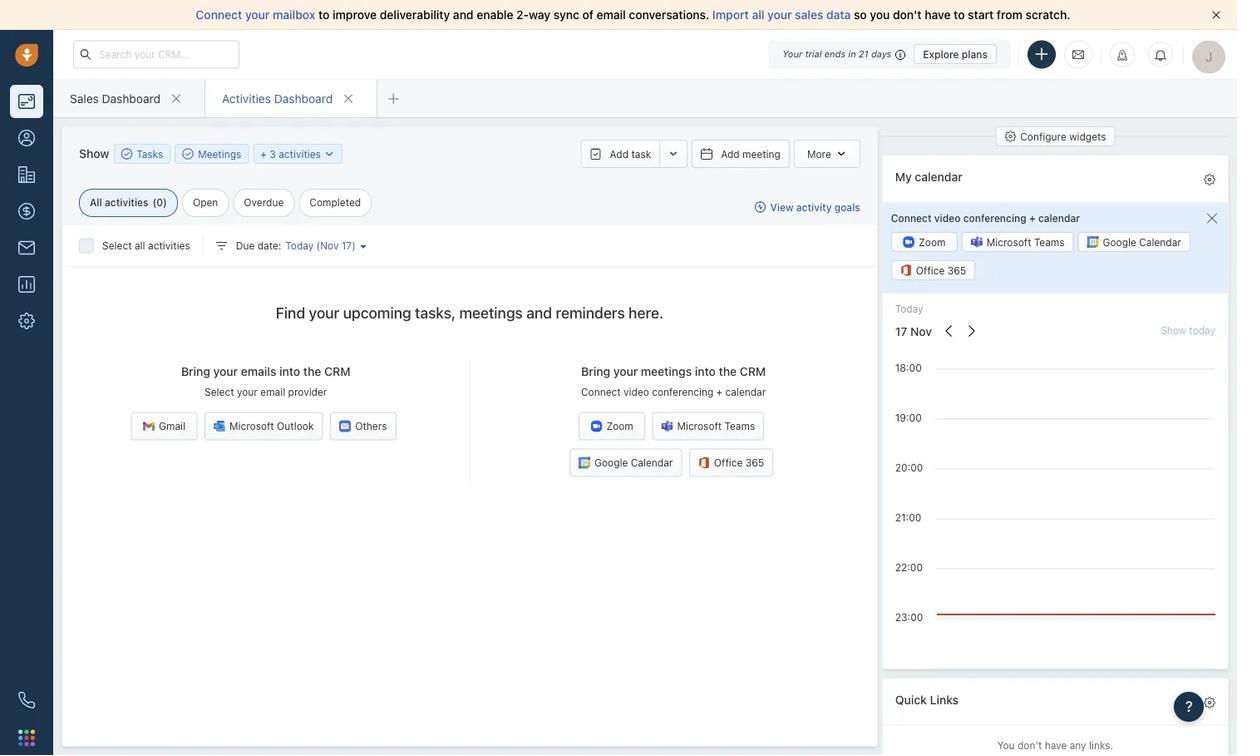 Task type: locate. For each thing, give the bounding box(es) containing it.
dashboard up + 3 activities link
[[274, 91, 333, 105]]

quick links
[[895, 693, 959, 707]]

1 horizontal spatial 365
[[948, 264, 967, 276]]

0 vertical spatial connect
[[196, 8, 242, 22]]

all activities ( 0 )
[[90, 197, 167, 208]]

into for meetings
[[695, 364, 716, 378]]

close image
[[1212, 11, 1221, 19]]

explore
[[923, 48, 959, 60]]

1 horizontal spatial video
[[935, 212, 961, 224]]

microsoft teams down the connect video conferencing + calendar
[[987, 236, 1065, 248]]

sales
[[795, 8, 824, 22]]

crm for bring your meetings into the crm
[[740, 364, 766, 378]]

phone element
[[10, 684, 43, 717]]

office 365
[[916, 264, 967, 276], [714, 457, 764, 468]]

0 horizontal spatial office 365
[[714, 457, 764, 468]]

your left emails
[[213, 364, 238, 378]]

video inside bring your meetings into the crm connect video conferencing + calendar
[[624, 386, 649, 398]]

calendar
[[1139, 236, 1182, 248], [631, 457, 673, 468]]

zoom down bring your meetings into the crm connect video conferencing + calendar
[[607, 420, 633, 432]]

zoom down the connect video conferencing + calendar
[[919, 236, 946, 248]]

1 vertical spatial office 365
[[714, 457, 764, 468]]

activities right 3
[[279, 148, 321, 160]]

1 horizontal spatial +
[[716, 386, 723, 398]]

1 vertical spatial have
[[1045, 739, 1067, 751]]

1 horizontal spatial select
[[205, 386, 234, 398]]

connect your mailbox to improve deliverability and enable 2-way sync of email conversations. import all your sales data so you don't have to start from scratch.
[[196, 8, 1071, 22]]

today right date:
[[286, 240, 314, 252]]

0 vertical spatial google
[[1103, 236, 1137, 248]]

meetings down here. on the top right of page
[[641, 364, 692, 378]]

all right the import
[[752, 8, 765, 22]]

1 vertical spatial nov
[[911, 325, 932, 339]]

video down here. on the top right of page
[[624, 386, 649, 398]]

) for all activities ( 0 )
[[163, 197, 167, 208]]

office for topmost zoom button
[[916, 264, 945, 276]]

down image
[[324, 148, 335, 160]]

0 horizontal spatial google calendar button
[[570, 449, 682, 477]]

1 horizontal spatial office 365 button
[[891, 260, 976, 280]]

1 horizontal spatial the
[[719, 364, 737, 378]]

have
[[925, 8, 951, 22], [1045, 739, 1067, 751]]

0 vertical spatial all
[[752, 8, 765, 22]]

) for today ( nov 17 )
[[352, 240, 356, 252]]

1 vertical spatial google calendar button
[[570, 449, 682, 477]]

to right mailbox
[[319, 8, 330, 22]]

1 vertical spatial meetings
[[641, 364, 692, 378]]

add meeting button
[[692, 140, 790, 168]]

21
[[859, 49, 869, 59]]

1 vertical spatial activities
[[105, 197, 148, 208]]

0 horizontal spatial 17
[[342, 240, 352, 252]]

1 horizontal spatial and
[[527, 304, 552, 321]]

microsoft for bring your emails into the crm
[[230, 420, 274, 432]]

don't right you
[[1018, 739, 1042, 751]]

1 vertical spatial office
[[714, 457, 743, 468]]

meetings right the tasks,
[[459, 304, 523, 321]]

teams down the connect video conferencing + calendar
[[1034, 236, 1065, 248]]

you
[[998, 739, 1015, 751]]

0 vertical spatial have
[[925, 8, 951, 22]]

office 365 for microsoft teams button associated with google calendar button related to topmost zoom button
[[916, 264, 967, 276]]

your inside bring your meetings into the crm connect video conferencing + calendar
[[614, 364, 638, 378]]

the inside bring your emails into the crm select your email provider
[[303, 364, 321, 378]]

have up explore
[[925, 8, 951, 22]]

0 horizontal spatial +
[[261, 148, 267, 160]]

scratch.
[[1026, 8, 1071, 22]]

zoom for topmost zoom button
[[919, 236, 946, 248]]

add inside button
[[610, 148, 629, 160]]

1 vertical spatial conferencing
[[652, 386, 714, 398]]

email down emails
[[261, 386, 285, 398]]

0 horizontal spatial the
[[303, 364, 321, 378]]

select inside bring your emails into the crm select your email provider
[[205, 386, 234, 398]]

0 vertical spatial google calendar button
[[1078, 232, 1191, 252]]

today for today ( nov 17 )
[[286, 240, 314, 252]]

freshworks switcher image
[[18, 730, 35, 746]]

1 vertical spatial +
[[1029, 212, 1036, 224]]

0 horizontal spatial conferencing
[[652, 386, 714, 398]]

dashboard
[[102, 91, 160, 105], [274, 91, 333, 105]]

0 horizontal spatial dashboard
[[102, 91, 160, 105]]

today up 17 nov
[[895, 303, 924, 315]]

microsoft teams button down the connect video conferencing + calendar
[[962, 232, 1074, 252]]

the
[[303, 364, 321, 378], [719, 364, 737, 378]]

1 horizontal spatial connect
[[581, 386, 621, 398]]

connect up search your crm... text field
[[196, 8, 242, 22]]

email right of at left
[[597, 8, 626, 22]]

add inside button
[[721, 148, 740, 160]]

your down emails
[[237, 386, 258, 398]]

google
[[1103, 236, 1137, 248], [595, 457, 628, 468]]

) left open
[[163, 197, 167, 208]]

0 vertical spatial calendar
[[1139, 236, 1182, 248]]

2 horizontal spatial microsoft
[[987, 236, 1032, 248]]

0 vertical spatial activities
[[279, 148, 321, 160]]

1 horizontal spatial )
[[352, 240, 356, 252]]

office 365 button for microsoft teams button associated with google calendar button related to topmost zoom button
[[891, 260, 976, 280]]

0 horizontal spatial microsoft
[[230, 420, 274, 432]]

office
[[916, 264, 945, 276], [714, 457, 743, 468]]

activities inside button
[[279, 148, 321, 160]]

zoom button down my calendar
[[891, 232, 958, 252]]

connect for connect your mailbox to improve deliverability and enable 2-way sync of email conversations. import all your sales data so you don't have to start from scratch.
[[196, 8, 242, 22]]

365
[[948, 264, 967, 276], [746, 457, 764, 468]]

meetings inside bring your meetings into the crm connect video conferencing + calendar
[[641, 364, 692, 378]]

0 horizontal spatial crm
[[324, 364, 350, 378]]

more button
[[794, 140, 861, 168], [794, 140, 861, 168]]

your left sales
[[768, 8, 792, 22]]

calendar inside bring your meetings into the crm connect video conferencing + calendar
[[726, 386, 766, 398]]

calendar
[[915, 170, 963, 184], [1039, 212, 1080, 224], [726, 386, 766, 398]]

activities dashboard
[[222, 91, 333, 105]]

office 365 button for google calendar button associated with the bottommost zoom button's microsoft teams button
[[689, 449, 774, 477]]

0 vertical spatial office
[[916, 264, 945, 276]]

18:00
[[895, 362, 922, 374]]

0 horizontal spatial microsoft teams
[[677, 420, 755, 432]]

1 horizontal spatial google calendar button
[[1078, 232, 1191, 252]]

0 vertical spatial )
[[163, 197, 167, 208]]

due
[[236, 240, 255, 252]]

email
[[597, 8, 626, 22], [261, 386, 285, 398]]

nov
[[320, 240, 339, 252], [911, 325, 932, 339]]

you
[[870, 8, 890, 22]]

your left mailbox
[[245, 8, 270, 22]]

1 horizontal spatial crm
[[740, 364, 766, 378]]

bring down reminders
[[581, 364, 610, 378]]

1 horizontal spatial google calendar
[[1103, 236, 1182, 248]]

0 vertical spatial (
[[153, 197, 157, 208]]

0 horizontal spatial today
[[286, 240, 314, 252]]

1 horizontal spatial office
[[916, 264, 945, 276]]

connect down reminders
[[581, 386, 621, 398]]

1 horizontal spatial microsoft teams button
[[962, 232, 1074, 252]]

0 horizontal spatial calendar
[[726, 386, 766, 398]]

google calendar
[[1103, 236, 1182, 248], [595, 457, 673, 468]]

bring up gmail
[[181, 364, 210, 378]]

email inside bring your emails into the crm select your email provider
[[261, 386, 285, 398]]

1 crm from the left
[[324, 364, 350, 378]]

)
[[163, 197, 167, 208], [352, 240, 356, 252]]

office 365 button
[[891, 260, 976, 280], [689, 449, 774, 477]]

activities
[[222, 91, 271, 105]]

0 vertical spatial google calendar
[[1103, 236, 1182, 248]]

conferencing
[[964, 212, 1027, 224], [652, 386, 714, 398]]

1 horizontal spatial nov
[[911, 325, 932, 339]]

0 vertical spatial email
[[597, 8, 626, 22]]

0 horizontal spatial (
[[153, 197, 157, 208]]

17
[[342, 240, 352, 252], [895, 325, 908, 339]]

don't right the you
[[893, 8, 922, 22]]

sales
[[70, 91, 99, 105]]

activities
[[279, 148, 321, 160], [105, 197, 148, 208], [148, 240, 190, 251]]

connect down my at the right top of the page
[[891, 212, 932, 224]]

into inside bring your meetings into the crm connect video conferencing + calendar
[[695, 364, 716, 378]]

your right the find
[[309, 304, 339, 321]]

1 vertical spatial microsoft teams button
[[652, 412, 764, 440]]

365 for microsoft teams button associated with google calendar button related to topmost zoom button
[[948, 264, 967, 276]]

0 horizontal spatial into
[[279, 364, 300, 378]]

into inside bring your emails into the crm select your email provider
[[279, 364, 300, 378]]

activities right all
[[105, 197, 148, 208]]

microsoft teams
[[987, 236, 1065, 248], [677, 420, 755, 432]]

0 vertical spatial don't
[[893, 8, 922, 22]]

0 horizontal spatial calendar
[[631, 457, 673, 468]]

configure widgets
[[1021, 131, 1106, 142]]

view
[[771, 201, 794, 213]]

0 horizontal spatial select
[[102, 240, 132, 251]]

0 horizontal spatial have
[[925, 8, 951, 22]]

more
[[807, 148, 831, 160]]

the inside bring your meetings into the crm connect video conferencing + calendar
[[719, 364, 737, 378]]

0 vertical spatial zoom button
[[891, 232, 958, 252]]

to left start
[[954, 8, 965, 22]]

1 into from the left
[[279, 364, 300, 378]]

add left meeting
[[721, 148, 740, 160]]

17 down 'completed'
[[342, 240, 352, 252]]

1 vertical spatial calendar
[[1039, 212, 1080, 224]]

have left any
[[1045, 739, 1067, 751]]

others button
[[330, 412, 397, 440]]

1 bring from the left
[[181, 364, 210, 378]]

bring inside bring your meetings into the crm connect video conferencing + calendar
[[581, 364, 610, 378]]

0 horizontal spatial zoom button
[[579, 412, 645, 440]]

) down 'completed'
[[352, 240, 356, 252]]

17 up the 18:00
[[895, 325, 908, 339]]

( up select all activities
[[153, 197, 157, 208]]

1 add from the left
[[610, 148, 629, 160]]

teams down bring your meetings into the crm connect video conferencing + calendar
[[725, 420, 755, 432]]

0 horizontal spatial video
[[624, 386, 649, 398]]

1 horizontal spatial have
[[1045, 739, 1067, 751]]

0 vertical spatial microsoft teams button
[[962, 232, 1074, 252]]

select
[[102, 240, 132, 251], [205, 386, 234, 398]]

1 horizontal spatial google
[[1103, 236, 1137, 248]]

1 horizontal spatial to
[[954, 8, 965, 22]]

1 vertical spatial teams
[[725, 420, 755, 432]]

all down all activities ( 0 )
[[135, 240, 145, 251]]

+
[[261, 148, 267, 160], [1029, 212, 1036, 224], [716, 386, 723, 398]]

1 vertical spatial today
[[895, 303, 924, 315]]

0 horizontal spatial google calendar
[[595, 457, 673, 468]]

bring inside bring your emails into the crm select your email provider
[[181, 364, 210, 378]]

2 dashboard from the left
[[274, 91, 333, 105]]

1 the from the left
[[303, 364, 321, 378]]

Search your CRM... text field
[[73, 40, 240, 69]]

tasks
[[137, 148, 163, 160]]

1 dashboard from the left
[[102, 91, 160, 105]]

bring for bring your emails into the crm
[[181, 364, 210, 378]]

and left enable
[[453, 8, 474, 22]]

0 vertical spatial teams
[[1034, 236, 1065, 248]]

+ inside bring your meetings into the crm connect video conferencing + calendar
[[716, 386, 723, 398]]

microsoft teams button
[[962, 232, 1074, 252], [652, 412, 764, 440]]

1 horizontal spatial don't
[[1018, 739, 1042, 751]]

to
[[319, 8, 330, 22], [954, 8, 965, 22]]

0 horizontal spatial google
[[595, 457, 628, 468]]

zoom button
[[891, 232, 958, 252], [579, 412, 645, 440]]

0 vertical spatial conferencing
[[964, 212, 1027, 224]]

2 add from the left
[[721, 148, 740, 160]]

0 horizontal spatial microsoft teams button
[[652, 412, 764, 440]]

0 vertical spatial nov
[[320, 240, 339, 252]]

your for bring your emails into the crm select your email provider
[[213, 364, 238, 378]]

google calendar button
[[1078, 232, 1191, 252], [570, 449, 682, 477]]

enable
[[477, 8, 514, 22]]

connect for connect video conferencing + calendar
[[891, 212, 932, 224]]

2 horizontal spatial connect
[[891, 212, 932, 224]]

into
[[279, 364, 300, 378], [695, 364, 716, 378]]

find
[[276, 304, 305, 321]]

microsoft left the outlook
[[230, 420, 274, 432]]

zoom
[[919, 236, 946, 248], [607, 420, 633, 432]]

1 horizontal spatial microsoft teams
[[987, 236, 1065, 248]]

0 horizontal spatial connect
[[196, 8, 242, 22]]

your down here. on the top right of page
[[614, 364, 638, 378]]

dashboard right sales at the top of the page
[[102, 91, 160, 105]]

add task button
[[581, 140, 660, 168]]

crm inside bring your emails into the crm select your email provider
[[324, 364, 350, 378]]

explore plans
[[923, 48, 988, 60]]

microsoft down the connect video conferencing + calendar
[[987, 236, 1032, 248]]

video down my calendar
[[935, 212, 961, 224]]

zoom for the bottommost zoom button
[[607, 420, 633, 432]]

google calendar button for topmost zoom button
[[1078, 232, 1191, 252]]

activities down 0 on the top of page
[[148, 240, 190, 251]]

1 vertical spatial connect
[[891, 212, 932, 224]]

days
[[871, 49, 892, 59]]

microsoft teams down bring your meetings into the crm connect video conferencing + calendar
[[677, 420, 755, 432]]

2 bring from the left
[[581, 364, 610, 378]]

configure widgets button
[[996, 126, 1116, 146]]

microsoft
[[987, 236, 1032, 248], [230, 420, 274, 432], [677, 420, 722, 432]]

and left reminders
[[527, 304, 552, 321]]

select up microsoft outlook button
[[205, 386, 234, 398]]

and
[[453, 8, 474, 22], [527, 304, 552, 321]]

open
[[193, 197, 218, 208]]

1 to from the left
[[319, 8, 330, 22]]

( down 'completed'
[[316, 240, 320, 252]]

1 vertical spatial )
[[352, 240, 356, 252]]

microsoft down bring your meetings into the crm connect video conferencing + calendar
[[677, 420, 722, 432]]

1 horizontal spatial all
[[752, 8, 765, 22]]

bring your meetings into the crm connect video conferencing + calendar
[[581, 364, 766, 398]]

meetings
[[198, 148, 241, 160]]

1 vertical spatial google
[[595, 457, 628, 468]]

google for google calendar button associated with the bottommost zoom button
[[595, 457, 628, 468]]

2 to from the left
[[954, 8, 965, 22]]

1 vertical spatial zoom
[[607, 420, 633, 432]]

1 vertical spatial email
[[261, 386, 285, 398]]

1 horizontal spatial today
[[895, 303, 924, 315]]

the for emails
[[303, 364, 321, 378]]

0 horizontal spatial all
[[135, 240, 145, 251]]

into for emails
[[279, 364, 300, 378]]

view activity goals link
[[755, 200, 861, 214]]

sales dashboard
[[70, 91, 160, 105]]

of
[[582, 8, 594, 22]]

2 vertical spatial calendar
[[726, 386, 766, 398]]

1 horizontal spatial bring
[[581, 364, 610, 378]]

don't
[[893, 8, 922, 22], [1018, 739, 1042, 751]]

1 horizontal spatial into
[[695, 364, 716, 378]]

quick
[[895, 693, 927, 707]]

conversations.
[[629, 8, 710, 22]]

1 horizontal spatial zoom button
[[891, 232, 958, 252]]

add left task
[[610, 148, 629, 160]]

today for today
[[895, 303, 924, 315]]

select down all activities ( 0 )
[[102, 240, 132, 251]]

plans
[[962, 48, 988, 60]]

0 horizontal spatial add
[[610, 148, 629, 160]]

connect inside bring your meetings into the crm connect video conferencing + calendar
[[581, 386, 621, 398]]

microsoft teams button down bring your meetings into the crm connect video conferencing + calendar
[[652, 412, 764, 440]]

teams
[[1034, 236, 1065, 248], [725, 420, 755, 432]]

0 horizontal spatial email
[[261, 386, 285, 398]]

zoom button down bring your meetings into the crm connect video conferencing + calendar
[[579, 412, 645, 440]]

crm inside bring your meetings into the crm connect video conferencing + calendar
[[740, 364, 766, 378]]

0 horizontal spatial )
[[163, 197, 167, 208]]

today
[[286, 240, 314, 252], [895, 303, 924, 315]]

2 crm from the left
[[740, 364, 766, 378]]

2 into from the left
[[695, 364, 716, 378]]

nov up the 18:00
[[911, 325, 932, 339]]

0 vertical spatial office 365
[[916, 264, 967, 276]]

ends
[[825, 49, 846, 59]]

1 vertical spatial video
[[624, 386, 649, 398]]

23:00
[[895, 612, 923, 623]]

2 the from the left
[[719, 364, 737, 378]]

nov down 'completed'
[[320, 240, 339, 252]]



Task type: vqa. For each thing, say whether or not it's contained in the screenshot.
'Phone' element
yes



Task type: describe. For each thing, give the bounding box(es) containing it.
1 vertical spatial (
[[316, 240, 320, 252]]

mailbox
[[273, 8, 315, 22]]

microsoft teams button for google calendar button associated with the bottommost zoom button
[[652, 412, 764, 440]]

conferencing inside bring your meetings into the crm connect video conferencing + calendar
[[652, 386, 714, 398]]

show
[[79, 147, 109, 160]]

add for add meeting
[[721, 148, 740, 160]]

from
[[997, 8, 1023, 22]]

start
[[968, 8, 994, 22]]

dashboard for activities dashboard
[[274, 91, 333, 105]]

emails
[[241, 364, 276, 378]]

1 vertical spatial zoom button
[[579, 412, 645, 440]]

data
[[827, 8, 851, 22]]

microsoft teams button for google calendar button related to topmost zoom button
[[962, 232, 1074, 252]]

+ 3 activities link
[[261, 146, 335, 162]]

microsoft outlook button
[[205, 412, 323, 440]]

0 horizontal spatial nov
[[320, 240, 339, 252]]

1 vertical spatial and
[[527, 304, 552, 321]]

others
[[355, 420, 387, 432]]

the for meetings
[[719, 364, 737, 378]]

task
[[632, 148, 651, 160]]

in
[[849, 49, 856, 59]]

1 vertical spatial all
[[135, 240, 145, 251]]

my calendar
[[895, 170, 963, 184]]

0 vertical spatial select
[[102, 240, 132, 251]]

gmail
[[159, 420, 186, 432]]

1 horizontal spatial calendar
[[1139, 236, 1182, 248]]

send email image
[[1073, 48, 1084, 61]]

dashboard for sales dashboard
[[102, 91, 160, 105]]

0 vertical spatial calendar
[[915, 170, 963, 184]]

office for the bottommost zoom button
[[714, 457, 743, 468]]

due date:
[[236, 240, 281, 252]]

sync
[[554, 8, 579, 22]]

trial
[[805, 49, 822, 59]]

17 nov
[[895, 325, 932, 339]]

teams for google calendar button associated with the bottommost zoom button's microsoft teams button
[[725, 420, 755, 432]]

google calendar button for the bottommost zoom button
[[570, 449, 682, 477]]

import
[[713, 8, 749, 22]]

add meeting
[[721, 148, 781, 160]]

0 vertical spatial video
[[935, 212, 961, 224]]

3
[[270, 148, 276, 160]]

activities for all
[[148, 240, 190, 251]]

links
[[930, 693, 959, 707]]

crm for bring your emails into the crm
[[324, 364, 350, 378]]

tasks,
[[415, 304, 456, 321]]

1 vertical spatial calendar
[[631, 457, 673, 468]]

1 vertical spatial don't
[[1018, 739, 1042, 751]]

date:
[[258, 240, 281, 252]]

microsoft teams for the bottommost zoom button
[[677, 420, 755, 432]]

microsoft outlook
[[230, 420, 314, 432]]

0 horizontal spatial and
[[453, 8, 474, 22]]

19:00
[[895, 412, 922, 424]]

view activity goals
[[771, 201, 861, 213]]

1 horizontal spatial 17
[[895, 325, 908, 339]]

google for google calendar button related to topmost zoom button
[[1103, 236, 1137, 248]]

+ inside button
[[261, 148, 267, 160]]

20:00
[[895, 462, 923, 474]]

microsoft teams for topmost zoom button
[[987, 236, 1065, 248]]

office 365 for google calendar button associated with the bottommost zoom button's microsoft teams button
[[714, 457, 764, 468]]

configure
[[1021, 131, 1067, 142]]

2 horizontal spatial +
[[1029, 212, 1036, 224]]

your trial ends in 21 days
[[783, 49, 892, 59]]

activity
[[797, 201, 832, 213]]

add for add task
[[610, 148, 629, 160]]

teams for microsoft teams button associated with google calendar button related to topmost zoom button
[[1034, 236, 1065, 248]]

goals
[[835, 201, 861, 213]]

way
[[529, 8, 551, 22]]

gmail button
[[131, 412, 198, 440]]

0
[[157, 197, 163, 208]]

my
[[895, 170, 912, 184]]

widgets
[[1070, 131, 1106, 142]]

meeting
[[743, 148, 781, 160]]

microsoft for bring your meetings into the crm
[[677, 420, 722, 432]]

what's new image
[[1117, 49, 1128, 61]]

overdue
[[244, 197, 284, 208]]

add task
[[610, 148, 651, 160]]

+ 3 activities
[[261, 148, 321, 160]]

improve
[[333, 8, 377, 22]]

here.
[[629, 304, 664, 321]]

1 vertical spatial google calendar
[[595, 457, 673, 468]]

phone image
[[18, 692, 35, 709]]

22:00
[[895, 562, 923, 574]]

connect your mailbox link
[[196, 8, 319, 22]]

outlook
[[277, 420, 314, 432]]

your for bring your meetings into the crm connect video conferencing + calendar
[[614, 364, 638, 378]]

2-
[[517, 8, 529, 22]]

bring your emails into the crm select your email provider
[[181, 364, 350, 398]]

0 vertical spatial meetings
[[459, 304, 523, 321]]

your
[[783, 49, 803, 59]]

provider
[[288, 386, 327, 398]]

reminders
[[556, 304, 625, 321]]

explore plans link
[[914, 44, 997, 64]]

your for connect your mailbox to improve deliverability and enable 2-way sync of email conversations. import all your sales data so you don't have to start from scratch.
[[245, 8, 270, 22]]

find your upcoming tasks, meetings and reminders here.
[[276, 304, 664, 321]]

upcoming
[[343, 304, 411, 321]]

import all your sales data link
[[713, 8, 854, 22]]

your for find your upcoming tasks, meetings and reminders here.
[[309, 304, 339, 321]]

completed
[[310, 197, 361, 208]]

+ 3 activities button
[[253, 144, 343, 164]]

bring for bring your meetings into the crm
[[581, 364, 610, 378]]

links.
[[1089, 739, 1114, 751]]

2 horizontal spatial calendar
[[1039, 212, 1080, 224]]

365 for google calendar button associated with the bottommost zoom button's microsoft teams button
[[746, 457, 764, 468]]

today ( nov 17 )
[[286, 240, 356, 252]]

deliverability
[[380, 8, 450, 22]]

any
[[1070, 739, 1087, 751]]

connect video conferencing + calendar
[[891, 212, 1080, 224]]

21:00
[[895, 512, 922, 524]]

select all activities
[[102, 240, 190, 251]]

so
[[854, 8, 867, 22]]

activities for 3
[[279, 148, 321, 160]]



